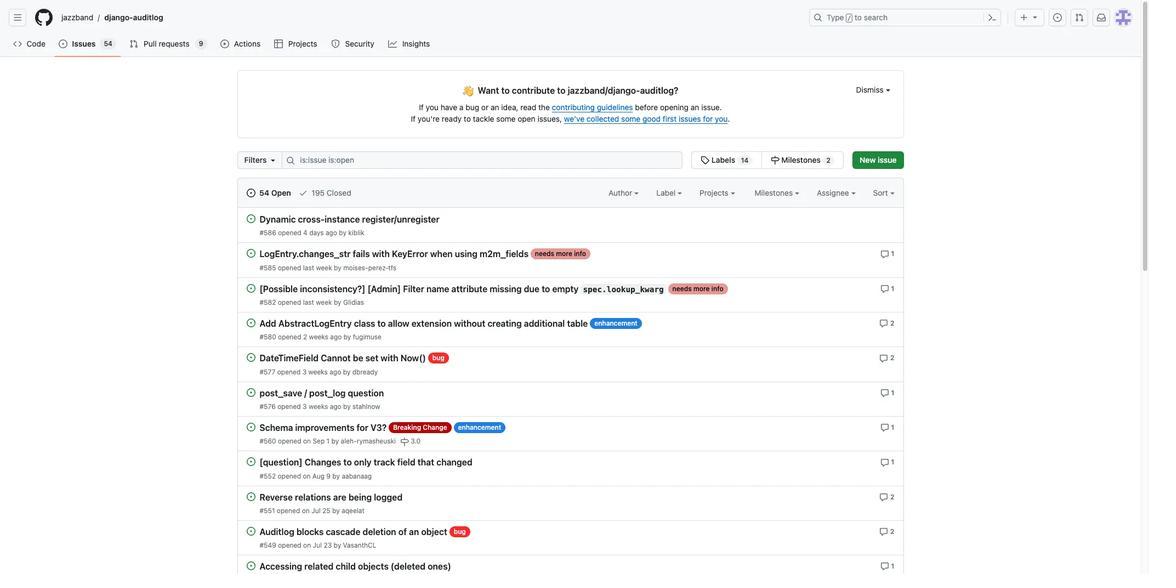 Task type: describe. For each thing, give the bounding box(es) containing it.
0 vertical spatial issue opened image
[[59, 39, 68, 48]]

needs more info link for logentry.changes_str fails with keyerror when using m2m_fields
[[531, 249, 591, 260]]

enhancement for bottommost enhancement link
[[458, 423, 501, 431]]

m2m_fields
[[480, 249, 529, 259]]

read
[[521, 103, 536, 112]]

for inside the if you have a bug or an idea, read the contributing guidelines before opening an issue. if you're ready to tackle some open issues, we've collected some good first issues for you .
[[703, 114, 713, 123]]

Issues search field
[[282, 151, 683, 169]]

due
[[524, 284, 540, 294]]

empty
[[552, 284, 579, 294]]

issue
[[878, 155, 897, 164]]

projects inside popup button
[[700, 188, 731, 197]]

v3?
[[371, 423, 387, 433]]

ready
[[442, 114, 462, 123]]

by left the aleh-
[[331, 437, 339, 445]]

related
[[304, 562, 334, 572]]

a
[[459, 103, 464, 112]]

open issue element for reverse relations are being logged
[[246, 492, 255, 501]]

list containing jazzband
[[57, 9, 803, 26]]

3 1 link from the top
[[880, 387, 895, 397]]

only
[[354, 458, 372, 467]]

we've collected some good first issues for you link
[[564, 114, 728, 123]]

1 2 link from the top
[[880, 318, 895, 328]]

insights
[[402, 39, 430, 48]]

opened down logentry.changes_str
[[278, 264, 301, 272]]

homepage image
[[35, 9, 53, 26]]

1 vertical spatial with
[[381, 353, 398, 363]]

logentry.changes_str
[[260, 249, 351, 259]]

spec.lookup_kwarg
[[583, 285, 664, 294]]

post_save / post_log question #576             opened 3 weeks ago by stahlnow
[[260, 388, 384, 411]]

reverse relations are being logged link
[[260, 492, 403, 502]]

last for logentry.changes_str fails with keyerror when using m2m_fields
[[303, 264, 314, 272]]

issue opened image inside 54 open link
[[246, 189, 255, 197]]

schema
[[260, 423, 293, 433]]

by right 23
[[334, 541, 341, 549]]

opened inside [question] changes to only track field that changed #552             opened on aug 9 by aabanaag
[[278, 472, 301, 480]]

improvements
[[295, 423, 355, 433]]

comment image for sixth 1 link from the bottom of the page
[[880, 250, 889, 259]]

0 horizontal spatial an
[[409, 527, 419, 537]]

23
[[324, 541, 332, 549]]

django-auditlog link
[[100, 9, 168, 26]]

collected
[[587, 114, 619, 123]]

dismiss button
[[856, 84, 890, 95]]

0 horizontal spatial 9
[[199, 39, 203, 48]]

have
[[441, 103, 457, 112]]

milestones for milestones
[[755, 188, 795, 197]]

cannot
[[321, 353, 351, 363]]

needs more info for [possible inconsistency?] [admin] filter name attribute missing due to empty
[[673, 284, 724, 293]]

on left sep
[[303, 437, 311, 445]]

opened inside post_save / post_log question #576             opened 3 weeks ago by stahlnow
[[278, 402, 301, 411]]

to inside the if you have a bug or an idea, read the contributing guidelines before opening an issue. if you're ready to tackle some open issues, we've collected some good first issues for you .
[[464, 114, 471, 123]]

type / to search
[[827, 13, 888, 22]]

#582
[[260, 298, 276, 306]]

fails
[[353, 249, 370, 259]]

aabanaag
[[342, 472, 372, 480]]

shield image
[[331, 39, 340, 48]]

question
[[348, 388, 384, 398]]

open issue image for auditlog blocks cascade deletion of an object
[[246, 527, 255, 536]]

1 1 link from the top
[[880, 249, 895, 259]]

dbready link
[[352, 368, 378, 376]]

#577             opened 3 weeks ago by dbready
[[260, 368, 378, 376]]

needs for logentry.changes_str fails with keyerror when using m2m_fields
[[535, 250, 554, 258]]

to right want
[[501, 86, 510, 95]]

using
[[455, 249, 477, 259]]

filter
[[403, 284, 424, 294]]

#551
[[260, 507, 275, 515]]

opening
[[660, 103, 689, 112]]

datetimefield cannot be set with now() link
[[260, 353, 426, 363]]

jul inside the reverse relations are being logged #551             opened on jul 25 by aqeelat
[[312, 507, 321, 515]]

open issue image for add abstractlogentry class to allow extension without creating additional table
[[246, 319, 255, 327]]

dismiss
[[856, 85, 886, 94]]

dbready
[[352, 368, 378, 376]]

post_save
[[260, 388, 302, 398]]

now()
[[401, 353, 426, 363]]

1 for 4th 1 link from the top
[[891, 423, 895, 431]]

weeks for cannot
[[308, 368, 328, 376]]

.
[[728, 114, 730, 123]]

sep
[[313, 437, 325, 445]]

tackle
[[473, 114, 494, 123]]

needs for [possible inconsistency?] [admin] filter name attribute missing due to empty
[[673, 284, 692, 293]]

0 vertical spatial with
[[372, 249, 390, 259]]

14
[[741, 156, 749, 164]]

by left moises-
[[334, 264, 341, 272]]

1 vertical spatial comment image
[[880, 493, 888, 502]]

3.0
[[411, 437, 421, 445]]

#560
[[260, 437, 276, 445]]

bug inside the if you have a bug or an idea, read the contributing guidelines before opening an issue. if you're ready to tackle some open issues, we've collected some good first issues for you .
[[466, 103, 479, 112]]

issues
[[72, 39, 96, 48]]

fugimuse
[[353, 333, 382, 341]]

info for [possible inconsistency?] [admin] filter name attribute missing due to empty
[[712, 284, 724, 293]]

auditlog blocks cascade deletion of an object
[[260, 527, 447, 537]]

2 horizontal spatial an
[[691, 103, 699, 112]]

opened down schema at the bottom of page
[[278, 437, 301, 445]]

triangle down image inside filters popup button
[[269, 156, 278, 164]]

#580             opened 2 weeks ago by fugimuse
[[260, 333, 382, 341]]

open issue element for [possible inconsistency?] [admin] filter name attribute missing due to empty
[[246, 283, 255, 293]]

to right class
[[377, 319, 386, 329]]

requests
[[159, 39, 190, 48]]

weeks for abstractlogentry
[[309, 333, 328, 341]]

labels
[[712, 155, 735, 164]]

actions
[[234, 39, 261, 48]]

good
[[643, 114, 661, 123]]

1 vertical spatial jul
[[313, 541, 322, 549]]

vasanthcl
[[343, 541, 376, 549]]

[admin]
[[368, 284, 401, 294]]

1 vertical spatial if
[[411, 114, 416, 123]]

comment image for 4th 1 link from the top
[[880, 423, 889, 432]]

4 1 link from the top
[[880, 422, 895, 432]]

schema improvements for v3?
[[260, 423, 387, 433]]

accessing related child objects (deleted ones) link
[[260, 562, 451, 572]]

jazzband / django-auditlog
[[61, 13, 163, 22]]

1 for sixth 1 link from the top of the page
[[891, 562, 895, 570]]

more for [possible inconsistency?] [admin] filter name attribute missing due to empty
[[694, 284, 710, 293]]

0 vertical spatial 3
[[302, 368, 307, 376]]

6 1 link from the top
[[880, 561, 895, 571]]

pull
[[144, 39, 157, 48]]

logentry.changes_str fails with keyerror when using m2m_fields link
[[260, 249, 529, 259]]

open issue element for auditlog blocks cascade deletion of an object
[[246, 526, 255, 536]]

sort
[[873, 188, 888, 197]]

by inside post_save / post_log question #576             opened 3 weeks ago by stahlnow
[[343, 402, 351, 411]]

opened inside the reverse relations are being logged #551             opened on jul 25 by aqeelat
[[277, 507, 300, 515]]

by inside dynamic cross-instance register/unregister #586             opened 4 days ago by kiblik
[[339, 229, 346, 237]]

[question] changes to only track field that changed link
[[260, 458, 473, 467]]

command palette image
[[988, 13, 997, 22]]

1 horizontal spatial you
[[715, 114, 728, 123]]

aleh-
[[341, 437, 357, 445]]

ago inside dynamic cross-instance register/unregister #586             opened 4 days ago by kiblik
[[326, 229, 337, 237]]

that
[[418, 458, 434, 467]]

milestone image
[[400, 438, 409, 446]]

needs more info for logentry.changes_str fails with keyerror when using m2m_fields
[[535, 250, 586, 258]]

reverse relations are being logged #551             opened on jul 25 by aqeelat
[[260, 492, 403, 515]]

code image
[[13, 39, 22, 48]]

author
[[609, 188, 635, 197]]

to inside [question] changes to only track field that changed #552             opened on aug 9 by aabanaag
[[343, 458, 352, 467]]

instance
[[325, 215, 360, 224]]

195 closed
[[310, 188, 351, 197]]

0 vertical spatial projects
[[288, 39, 317, 48]]

child
[[336, 562, 356, 572]]

assignee button
[[817, 187, 856, 198]]

bug for auditlog blocks cascade deletion of an object
[[454, 527, 466, 536]]

2 inside milestones 2
[[827, 156, 831, 164]]

comment image for fifth 1 link from the bottom
[[880, 285, 889, 293]]

open issue element for [question] changes to only track field that changed
[[246, 457, 255, 466]]

of
[[398, 527, 407, 537]]

author button
[[609, 187, 639, 198]]

1 horizontal spatial triangle down image
[[1031, 13, 1040, 21]]

enhancement for enhancement link to the top
[[594, 319, 638, 327]]

👋
[[462, 83, 473, 98]]

deletion
[[363, 527, 396, 537]]

milestones for milestones 2
[[781, 155, 821, 164]]

open issue element for add abstractlogentry class to allow extension without creating additional table
[[246, 318, 255, 327]]

milestone image
[[771, 156, 779, 164]]

new issue link
[[853, 151, 904, 169]]

before
[[635, 103, 658, 112]]

/ for type
[[848, 14, 851, 22]]

stahlnow link
[[353, 402, 380, 411]]

code
[[27, 39, 45, 48]]

3 2 link from the top
[[880, 492, 895, 502]]

open issue element for schema improvements for v3?
[[246, 422, 255, 431]]

changes
[[305, 458, 341, 467]]

check image
[[299, 189, 307, 197]]

0 vertical spatial if
[[419, 103, 424, 112]]

aqeelat link
[[342, 507, 365, 515]]

25
[[322, 507, 330, 515]]

/ for jazzband
[[98, 13, 100, 22]]



Task type: vqa. For each thing, say whether or not it's contained in the screenshot.


Task type: locate. For each thing, give the bounding box(es) containing it.
/ for post_save
[[304, 388, 307, 398]]

2 link
[[880, 318, 895, 328], [880, 353, 895, 363], [880, 492, 895, 502], [880, 526, 895, 536]]

54 left the 'open' on the top
[[259, 188, 269, 197]]

list
[[57, 9, 803, 26]]

1 vertical spatial last
[[303, 298, 314, 306]]

by left stahlnow
[[343, 402, 351, 411]]

1 horizontal spatial if
[[419, 103, 424, 112]]

9 right aug
[[326, 472, 331, 480]]

54 open
[[257, 188, 291, 197]]

/ inside jazzband / django-auditlog
[[98, 13, 100, 22]]

/
[[98, 13, 100, 22], [848, 14, 851, 22], [304, 388, 307, 398]]

2 horizontal spatial /
[[848, 14, 851, 22]]

milestones inside "issue" element
[[781, 155, 821, 164]]

security
[[345, 39, 374, 48]]

week down inconsistency?]
[[316, 298, 332, 306]]

0 horizontal spatial for
[[357, 423, 368, 433]]

aleh-rymasheuski link
[[341, 437, 396, 445]]

1 horizontal spatial needs more info link
[[668, 283, 728, 294]]

0 vertical spatial week
[[316, 264, 332, 272]]

1 vertical spatial weeks
[[308, 368, 328, 376]]

search
[[864, 13, 888, 22]]

you're
[[418, 114, 440, 123]]

opened up datetimefield
[[278, 333, 301, 341]]

3 open issue image from the top
[[246, 284, 255, 293]]

issue opened image
[[1053, 13, 1062, 22]]

open issue image for [question] changes to only track field that changed
[[246, 457, 255, 466]]

you down issue.
[[715, 114, 728, 123]]

[question] changes to only track field that changed #552             opened on aug 9 by aabanaag
[[260, 458, 473, 480]]

assignee
[[817, 188, 851, 197]]

needs more info link for [possible inconsistency?] [admin] filter name attribute missing due to empty
[[668, 283, 728, 294]]

notifications image
[[1097, 13, 1106, 22]]

auditlog?
[[640, 86, 679, 95]]

projects right 'table' icon
[[288, 39, 317, 48]]

info for logentry.changes_str fails with keyerror when using m2m_fields
[[574, 250, 586, 258]]

2 vertical spatial weeks
[[309, 402, 328, 411]]

git pull request image
[[1075, 13, 1084, 22], [129, 39, 138, 48]]

glidias
[[343, 298, 364, 306]]

comment image for 4th 2 link from the top
[[880, 528, 888, 536]]

tag image
[[701, 156, 710, 164]]

1 vertical spatial for
[[357, 423, 368, 433]]

6 open issue image from the top
[[246, 423, 255, 431]]

/ inside type / to search
[[848, 14, 851, 22]]

jazzband/django-
[[568, 86, 640, 95]]

last down logentry.changes_str
[[303, 264, 314, 272]]

week for [possible inconsistency?] [admin] filter name attribute missing due to empty
[[316, 298, 332, 306]]

triangle down image right the plus icon at the top right of the page
[[1031, 13, 1040, 21]]

bug right object
[[454, 527, 466, 536]]

4 2 link from the top
[[880, 526, 895, 536]]

moises-
[[343, 264, 368, 272]]

0 vertical spatial git pull request image
[[1075, 13, 1084, 22]]

by left 'fugimuse' at bottom left
[[344, 333, 351, 341]]

weeks down post_save / post_log question link
[[309, 402, 328, 411]]

9 inside [question] changes to only track field that changed #552             opened on aug 9 by aabanaag
[[326, 472, 331, 480]]

7 open issue element from the top
[[246, 422, 255, 431]]

logentry.changes_str fails with keyerror when using m2m_fields
[[260, 249, 529, 259]]

first
[[663, 114, 677, 123]]

by inside the reverse relations are being logged #551             opened on jul 25 by aqeelat
[[332, 507, 340, 515]]

0 horizontal spatial 54
[[104, 39, 112, 48]]

ago up cannot
[[330, 333, 342, 341]]

with right set
[[381, 353, 398, 363]]

open issue image left add
[[246, 319, 255, 327]]

1 horizontal spatial needs
[[673, 284, 692, 293]]

on down "relations"
[[302, 507, 310, 515]]

1 vertical spatial 9
[[326, 472, 331, 480]]

for
[[703, 114, 713, 123], [357, 423, 368, 433]]

enhancement up changed at the bottom left of the page
[[458, 423, 501, 431]]

0 vertical spatial enhancement link
[[590, 318, 642, 329]]

5 1 link from the top
[[880, 457, 895, 467]]

you up you're
[[426, 103, 439, 112]]

1 last from the top
[[303, 264, 314, 272]]

1 some from the left
[[496, 114, 516, 123]]

by right 25
[[332, 507, 340, 515]]

1 horizontal spatial enhancement link
[[590, 318, 642, 329]]

issue element
[[691, 151, 844, 169]]

logged
[[374, 492, 403, 502]]

open issue image
[[246, 319, 255, 327], [246, 457, 255, 466], [246, 562, 255, 570]]

by inside [question] changes to only track field that changed #552             opened on aug 9 by aabanaag
[[332, 472, 340, 480]]

want
[[478, 86, 499, 95]]

bug link right object
[[449, 526, 470, 537]]

Search all issues text field
[[282, 151, 683, 169]]

add abstractlogentry class to allow extension without creating additional table link
[[260, 319, 588, 329]]

1 horizontal spatial some
[[621, 114, 641, 123]]

opened down datetimefield
[[277, 368, 301, 376]]

if left you're
[[411, 114, 416, 123]]

objects
[[358, 562, 389, 572]]

0 horizontal spatial needs more info link
[[531, 249, 591, 260]]

opened left 4
[[278, 229, 301, 237]]

1 vertical spatial milestones
[[755, 188, 795, 197]]

open issue image for logentry.changes_str fails with keyerror when using m2m_fields
[[246, 249, 255, 258]]

open issue element for datetimefield cannot be set with now()
[[246, 353, 255, 362]]

2 week from the top
[[316, 298, 332, 306]]

1 horizontal spatial an
[[491, 103, 499, 112]]

git pull request image for issue opened icon
[[1075, 13, 1084, 22]]

opened down [possible
[[278, 298, 301, 306]]

0 vertical spatial jul
[[312, 507, 321, 515]]

open
[[518, 114, 536, 123]]

comment image for fifth 1 link
[[880, 458, 889, 467]]

6 open issue element from the top
[[246, 387, 255, 397]]

breaking
[[393, 423, 421, 431]]

/ inside post_save / post_log question #576             opened 3 weeks ago by stahlnow
[[304, 388, 307, 398]]

1 horizontal spatial git pull request image
[[1075, 13, 1084, 22]]

name
[[426, 284, 449, 294]]

10 open issue element from the top
[[246, 526, 255, 536]]

0 vertical spatial comment image
[[880, 285, 889, 293]]

0 vertical spatial milestones
[[781, 155, 821, 164]]

0 vertical spatial open issue image
[[246, 319, 255, 327]]

git pull request image left pull
[[129, 39, 138, 48]]

comment image for 2nd 2 link
[[880, 354, 888, 363]]

issue opened image left issues
[[59, 39, 68, 48]]

0 horizontal spatial /
[[98, 13, 100, 22]]

label
[[656, 188, 678, 197]]

1 vertical spatial week
[[316, 298, 332, 306]]

with up perez-
[[372, 249, 390, 259]]

bug link for auditlog blocks cascade deletion of an object
[[449, 526, 470, 537]]

1 horizontal spatial info
[[712, 284, 724, 293]]

reverse
[[260, 492, 293, 502]]

1 open issue element from the top
[[246, 214, 255, 223]]

1 open issue image from the top
[[246, 319, 255, 327]]

1 horizontal spatial more
[[694, 284, 710, 293]]

projects down labels
[[700, 188, 731, 197]]

by down inconsistency?]
[[334, 298, 341, 306]]

jul left 23
[[313, 541, 322, 549]]

opened down reverse
[[277, 507, 300, 515]]

an up issues
[[691, 103, 699, 112]]

9 left play icon
[[199, 39, 203, 48]]

0 horizontal spatial you
[[426, 103, 439, 112]]

0 vertical spatial more
[[556, 250, 572, 258]]

1 vertical spatial projects
[[700, 188, 731, 197]]

open issue image for post_save / post_log question
[[246, 388, 255, 397]]

2 2 link from the top
[[880, 353, 895, 363]]

some down before
[[621, 114, 641, 123]]

an right or
[[491, 103, 499, 112]]

0 vertical spatial bug
[[466, 103, 479, 112]]

dynamic
[[260, 215, 296, 224]]

/ left django-
[[98, 13, 100, 22]]

1 open issue image from the top
[[246, 214, 255, 223]]

1 horizontal spatial 9
[[326, 472, 331, 480]]

an right "of"
[[409, 527, 419, 537]]

to up contributing on the top of the page
[[557, 86, 566, 95]]

5 open issue image from the top
[[246, 388, 255, 397]]

milestones
[[781, 155, 821, 164], [755, 188, 795, 197]]

on inside the reverse relations are being logged #551             opened on jul 25 by aqeelat
[[302, 507, 310, 515]]

2 some from the left
[[621, 114, 641, 123]]

for up aleh-rymasheuski link
[[357, 423, 368, 433]]

1 horizontal spatial for
[[703, 114, 713, 123]]

0 horizontal spatial needs
[[535, 250, 554, 258]]

#580
[[260, 333, 276, 341]]

needs more info
[[535, 250, 586, 258], [673, 284, 724, 293]]

contributing
[[552, 103, 595, 112]]

comment image for 1st 2 link
[[880, 319, 888, 328]]

if
[[419, 103, 424, 112], [411, 114, 416, 123]]

keyerror
[[392, 249, 428, 259]]

0 vertical spatial last
[[303, 264, 314, 272]]

0 horizontal spatial if
[[411, 114, 416, 123]]

1 horizontal spatial 54
[[259, 188, 269, 197]]

2 last from the top
[[303, 298, 314, 306]]

0 horizontal spatial info
[[574, 250, 586, 258]]

week for logentry.changes_str fails with keyerror when using m2m_fields
[[316, 264, 332, 272]]

ago down post_log
[[330, 402, 341, 411]]

by down the datetimefield cannot be set with now() link
[[343, 368, 351, 376]]

filters button
[[237, 151, 283, 169]]

git pull request image left notifications icon
[[1075, 13, 1084, 22]]

9 open issue element from the top
[[246, 492, 255, 501]]

play image
[[220, 39, 229, 48]]

opened down [question]
[[278, 472, 301, 480]]

0 vertical spatial needs more info
[[535, 250, 586, 258]]

1 horizontal spatial bug link
[[449, 526, 470, 537]]

open issue element for dynamic cross-instance register/unregister
[[246, 214, 255, 223]]

3 down post_save / post_log question link
[[303, 402, 307, 411]]

1 horizontal spatial issue opened image
[[246, 189, 255, 197]]

aqeelat
[[342, 507, 365, 515]]

weeks up post_save / post_log question link
[[308, 368, 328, 376]]

last
[[303, 264, 314, 272], [303, 298, 314, 306]]

2 open issue image from the top
[[246, 457, 255, 466]]

if up you're
[[419, 103, 424, 112]]

0 vertical spatial needs more info link
[[531, 249, 591, 260]]

open issue image for [possible inconsistency?] [admin] filter name attribute missing due to empty
[[246, 284, 255, 293]]

by right aug
[[332, 472, 340, 480]]

2 vertical spatial bug
[[454, 527, 466, 536]]

are
[[333, 492, 346, 502]]

datetimefield
[[260, 353, 319, 363]]

week
[[316, 264, 332, 272], [316, 298, 332, 306]]

open issue element for post_save / post_log question
[[246, 387, 255, 397]]

issues,
[[538, 114, 562, 123]]

type
[[827, 13, 844, 22]]

bug for datetimefield cannot be set with now()
[[432, 354, 445, 362]]

django-
[[104, 13, 133, 22]]

8 open issue image from the top
[[246, 527, 255, 536]]

issue opened image left 54 open
[[246, 189, 255, 197]]

weeks down "abstractlogentry"
[[309, 333, 328, 341]]

graph image
[[388, 39, 397, 48]]

insights link
[[384, 36, 435, 52]]

0 horizontal spatial bug link
[[428, 353, 449, 364]]

set
[[366, 353, 378, 363]]

to right due at the left
[[542, 284, 550, 294]]

to left the only
[[343, 458, 352, 467]]

needs
[[535, 250, 554, 258], [673, 284, 692, 293]]

0 horizontal spatial triangle down image
[[269, 156, 278, 164]]

0 vertical spatial triangle down image
[[1031, 13, 1040, 21]]

comment image
[[880, 285, 889, 293], [880, 493, 888, 502], [880, 562, 889, 571]]

more for logentry.changes_str fails with keyerror when using m2m_fields
[[556, 250, 572, 258]]

None search field
[[237, 151, 844, 169]]

1 vertical spatial enhancement
[[458, 423, 501, 431]]

git pull request image for the top issue opened image
[[129, 39, 138, 48]]

ago inside post_save / post_log question #576             opened 3 weeks ago by stahlnow
[[330, 402, 341, 411]]

bug right now()
[[432, 354, 445, 362]]

1 vertical spatial bug
[[432, 354, 445, 362]]

open issue image left [question]
[[246, 457, 255, 466]]

on left aug
[[303, 472, 311, 480]]

pull requests
[[144, 39, 190, 48]]

triangle down image
[[1031, 13, 1040, 21], [269, 156, 278, 164]]

changed
[[437, 458, 473, 467]]

ago right "days"
[[326, 229, 337, 237]]

(deleted
[[391, 562, 426, 572]]

issues
[[679, 114, 701, 123]]

code link
[[9, 36, 50, 52]]

comment image
[[880, 250, 889, 259], [880, 319, 888, 328], [880, 354, 888, 363], [880, 389, 889, 397], [880, 423, 889, 432], [880, 458, 889, 467], [880, 528, 888, 536]]

opened
[[278, 229, 301, 237], [278, 264, 301, 272], [278, 298, 301, 306], [278, 333, 301, 341], [277, 368, 301, 376], [278, 402, 301, 411], [278, 437, 301, 445], [278, 472, 301, 480], [277, 507, 300, 515], [278, 541, 301, 549]]

7 open issue image from the top
[[246, 492, 255, 501]]

0 horizontal spatial enhancement
[[458, 423, 501, 431]]

0 vertical spatial info
[[574, 250, 586, 258]]

to left search
[[855, 13, 862, 22]]

1 vertical spatial 3
[[303, 402, 307, 411]]

0 horizontal spatial enhancement link
[[454, 422, 506, 433]]

1 vertical spatial git pull request image
[[129, 39, 138, 48]]

2 1 link from the top
[[880, 283, 895, 293]]

5 open issue element from the top
[[246, 353, 255, 362]]

1 horizontal spatial projects
[[700, 188, 731, 197]]

0 horizontal spatial some
[[496, 114, 516, 123]]

week up inconsistency?]
[[316, 264, 332, 272]]

when
[[430, 249, 453, 259]]

1 vertical spatial you
[[715, 114, 728, 123]]

54
[[104, 39, 112, 48], [259, 188, 269, 197]]

post_save / post_log question link
[[260, 388, 384, 398]]

on down blocks
[[303, 541, 311, 549]]

milestones down milestone icon on the top right
[[755, 188, 795, 197]]

on inside [question] changes to only track field that changed #552             opened on aug 9 by aabanaag
[[303, 472, 311, 480]]

54 for 54
[[104, 39, 112, 48]]

none search field containing filters
[[237, 151, 844, 169]]

to right ready
[[464, 114, 471, 123]]

milestones inside milestones popup button
[[755, 188, 795, 197]]

moises-perez-tfs link
[[343, 264, 396, 272]]

jul left 25
[[312, 507, 321, 515]]

1 week from the top
[[316, 264, 332, 272]]

enhancement link down spec.lookup_kwarg
[[590, 318, 642, 329]]

opened inside dynamic cross-instance register/unregister #586             opened 4 days ago by kiblik
[[278, 229, 301, 237]]

some down the idea, on the left top of page
[[496, 114, 516, 123]]

opened down the 'post_save'
[[278, 402, 301, 411]]

plus image
[[1020, 13, 1029, 22]]

open issue image for reverse relations are being logged
[[246, 492, 255, 501]]

0 vertical spatial needs
[[535, 250, 554, 258]]

2 open issue image from the top
[[246, 249, 255, 258]]

relations
[[295, 492, 331, 502]]

1 vertical spatial bug link
[[449, 526, 470, 537]]

dynamic cross-instance register/unregister link
[[260, 215, 440, 224]]

#582             opened last week by glidias
[[260, 298, 364, 306]]

projects
[[288, 39, 317, 48], [700, 188, 731, 197]]

0 vertical spatial you
[[426, 103, 439, 112]]

1 vertical spatial needs
[[673, 284, 692, 293]]

weeks inside post_save / post_log question #576             opened 3 weeks ago by stahlnow
[[309, 402, 328, 411]]

last up "abstractlogentry"
[[303, 298, 314, 306]]

1 for fifth 1 link from the bottom
[[891, 284, 895, 293]]

1 horizontal spatial /
[[304, 388, 307, 398]]

comment image for fourth 1 link from the bottom
[[880, 389, 889, 397]]

labels 14
[[710, 155, 749, 164]]

2 vertical spatial open issue image
[[246, 562, 255, 570]]

1 vertical spatial 54
[[259, 188, 269, 197]]

1 horizontal spatial enhancement
[[594, 319, 638, 327]]

1 horizontal spatial needs more info
[[673, 284, 724, 293]]

open issue image left accessing
[[246, 562, 255, 570]]

bug link for datetimefield cannot be set with now()
[[428, 353, 449, 364]]

11 open issue element from the top
[[246, 561, 255, 570]]

0 horizontal spatial git pull request image
[[129, 39, 138, 48]]

blocks
[[297, 527, 324, 537]]

open issue image for schema improvements for v3?
[[246, 423, 255, 431]]

0 vertical spatial enhancement
[[594, 319, 638, 327]]

allow
[[388, 319, 409, 329]]

open issue image for datetimefield cannot be set with now()
[[246, 353, 255, 362]]

/ left post_log
[[304, 388, 307, 398]]

4 open issue image from the top
[[246, 353, 255, 362]]

open issue element for logentry.changes_str fails with keyerror when using m2m_fields
[[246, 249, 255, 258]]

issue opened image
[[59, 39, 68, 48], [246, 189, 255, 197]]

comment image for sixth 1 link from the top of the page
[[880, 562, 889, 571]]

open issue image
[[246, 214, 255, 223], [246, 249, 255, 258], [246, 284, 255, 293], [246, 353, 255, 362], [246, 388, 255, 397], [246, 423, 255, 431], [246, 492, 255, 501], [246, 527, 255, 536]]

sort button
[[873, 187, 895, 198]]

0 vertical spatial bug link
[[428, 353, 449, 364]]

open issue element
[[246, 214, 255, 223], [246, 249, 255, 258], [246, 283, 255, 293], [246, 318, 255, 327], [246, 353, 255, 362], [246, 387, 255, 397], [246, 422, 255, 431], [246, 457, 255, 466], [246, 492, 255, 501], [246, 526, 255, 536], [246, 561, 255, 570]]

54 for 54 open
[[259, 188, 269, 197]]

3 down datetimefield
[[302, 368, 307, 376]]

3 inside post_save / post_log question #576             opened 3 weeks ago by stahlnow
[[303, 402, 307, 411]]

4
[[303, 229, 307, 237]]

bug right "a"
[[466, 103, 479, 112]]

enhancement link up changed at the bottom left of the page
[[454, 422, 506, 433]]

8 open issue element from the top
[[246, 457, 255, 466]]

enhancement down spec.lookup_kwarg
[[594, 319, 638, 327]]

issue.
[[701, 103, 722, 112]]

triangle down image left search icon
[[269, 156, 278, 164]]

0 vertical spatial 54
[[104, 39, 112, 48]]

search image
[[286, 156, 295, 165]]

54 right issues
[[104, 39, 112, 48]]

0 horizontal spatial issue opened image
[[59, 39, 68, 48]]

extension
[[412, 319, 452, 329]]

1 vertical spatial open issue image
[[246, 457, 255, 466]]

1 vertical spatial issue opened image
[[246, 189, 255, 197]]

datetimefield cannot be set with now()
[[260, 353, 426, 363]]

enhancement link
[[590, 318, 642, 329], [454, 422, 506, 433]]

open issue image for dynamic cross-instance register/unregister
[[246, 214, 255, 223]]

being
[[349, 492, 372, 502]]

1 vertical spatial info
[[712, 284, 724, 293]]

0 horizontal spatial more
[[556, 250, 572, 258]]

opened down auditlog
[[278, 541, 301, 549]]

1 vertical spatial enhancement link
[[454, 422, 506, 433]]

1 vertical spatial triangle down image
[[269, 156, 278, 164]]

0 vertical spatial for
[[703, 114, 713, 123]]

milestones right milestone icon on the top right
[[781, 155, 821, 164]]

kiblik
[[348, 229, 364, 237]]

for down issue.
[[703, 114, 713, 123]]

1 vertical spatial more
[[694, 284, 710, 293]]

2 open issue element from the top
[[246, 249, 255, 258]]

change
[[423, 423, 447, 431]]

3 open issue image from the top
[[246, 562, 255, 570]]

3 open issue element from the top
[[246, 283, 255, 293]]

by down the instance
[[339, 229, 346, 237]]

/ right the type
[[848, 14, 851, 22]]

breaking change link
[[389, 422, 452, 433]]

0 horizontal spatial needs more info
[[535, 250, 586, 258]]

last for [possible inconsistency?] [admin] filter name attribute missing due to empty
[[303, 298, 314, 306]]

cascade
[[326, 527, 361, 537]]

0 vertical spatial weeks
[[309, 333, 328, 341]]

ago down cannot
[[330, 368, 341, 376]]

1 for fifth 1 link
[[891, 458, 895, 466]]

0 horizontal spatial projects
[[288, 39, 317, 48]]

2 vertical spatial comment image
[[880, 562, 889, 571]]

1 vertical spatial needs more info link
[[668, 283, 728, 294]]

table image
[[274, 39, 283, 48]]

0 vertical spatial 9
[[199, 39, 203, 48]]

dynamic cross-instance register/unregister #586             opened 4 days ago by kiblik
[[260, 215, 440, 237]]

rymasheuski
[[357, 437, 396, 445]]

1 for sixth 1 link from the bottom of the page
[[891, 250, 895, 258]]

1 vertical spatial needs more info
[[673, 284, 724, 293]]

1 for fourth 1 link from the bottom
[[891, 389, 895, 397]]

4 open issue element from the top
[[246, 318, 255, 327]]

54 open link
[[246, 187, 291, 198]]

bug link right now()
[[428, 353, 449, 364]]

#586
[[260, 229, 276, 237]]



